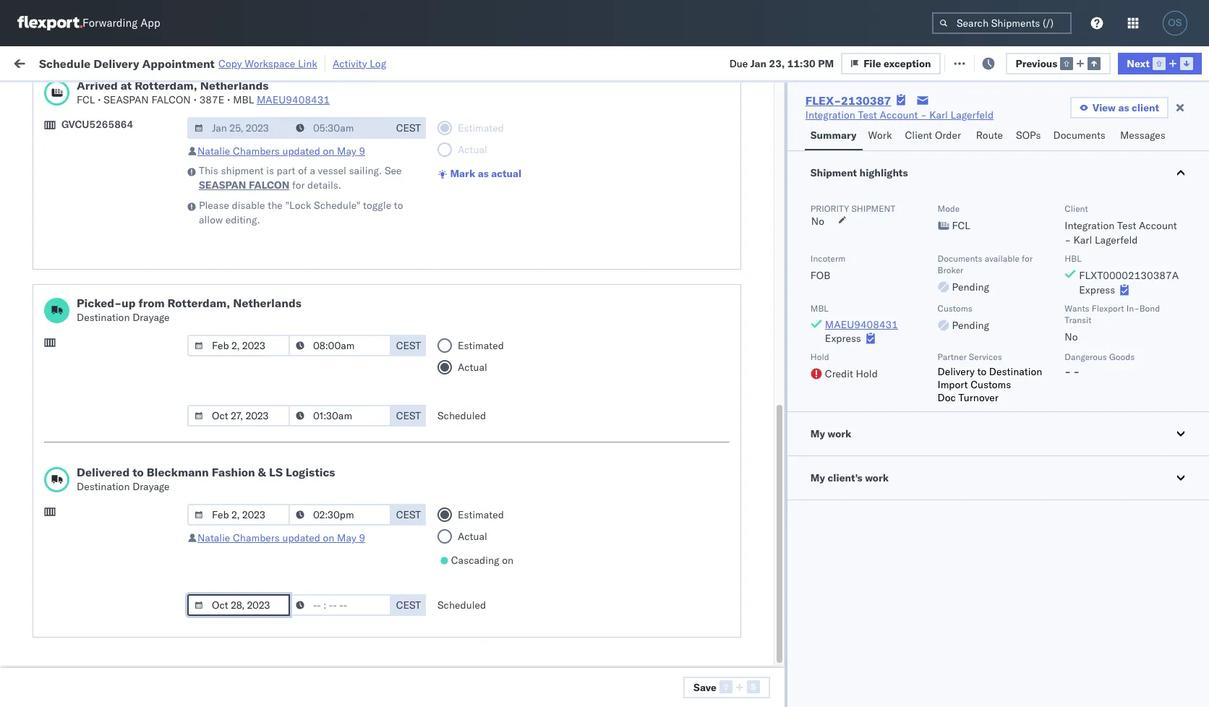 Task type: locate. For each thing, give the bounding box(es) containing it.
5, right the a
[[323, 175, 332, 188]]

abcdefg78456546 for 9:00 am est, dec 24, 2022
[[985, 334, 1082, 348]]

1 may from the top
[[337, 145, 356, 158]]

wants
[[1065, 303, 1090, 314]]

destination
[[77, 311, 130, 324], [989, 365, 1042, 378], [77, 480, 130, 493]]

2 lhuu7894563, uetu5238478 from the top
[[891, 270, 1039, 284]]

0 vertical spatial 11:30
[[787, 57, 816, 70]]

ca for 3rd schedule pickup from los angeles, ca link from the bottom of the page
[[33, 246, 47, 259]]

3 lhuu7894563, from the top
[[891, 302, 966, 315]]

work right client's
[[865, 472, 889, 485]]

5, for fifth schedule pickup from los angeles, ca link from the bottom of the page
[[323, 112, 332, 125]]

1 vertical spatial confirm delivery button
[[33, 588, 110, 604]]

1 vertical spatial upload customs clearance documents
[[33, 454, 158, 481]]

this shipment is part of a vessel sailing. see seaspan falcon for details.
[[199, 164, 402, 192]]

2130387 up work button
[[841, 93, 891, 108]]

4 mmm d, yyyy text field from the top
[[187, 595, 290, 616]]

numbers for container numbers
[[891, 124, 927, 135]]

feb for 6,
[[301, 653, 319, 666]]

11:30 up flex-2130387 link
[[787, 57, 816, 70]]

4 confirm from the top
[[33, 588, 70, 601]]

seaspan
[[104, 93, 149, 106], [199, 179, 246, 192]]

client inside 'client integration test account - karl lagerfeld incoterm fob'
[[1065, 203, 1088, 214]]

schedule pickup from rotterdam, netherlands link down delivered
[[33, 517, 205, 546]]

5 am from the top
[[257, 271, 274, 284]]

0 vertical spatial 2:59 am edt, nov 5, 2022
[[233, 112, 360, 125]]

2 may from the top
[[337, 532, 356, 545]]

ceau7522281, for upload customs clearance documents button
[[891, 207, 965, 220]]

lhuu7894563,
[[891, 239, 966, 252], [891, 270, 966, 284], [891, 302, 966, 315], [891, 334, 966, 347]]

3 5, from the top
[[323, 175, 332, 188]]

0 horizontal spatial shipment
[[221, 164, 264, 177]]

maeu9408431 button up deadline button
[[257, 93, 330, 106]]

1 : from the left
[[105, 89, 107, 100]]

7:00
[[233, 303, 255, 316]]

2 confirm delivery from the top
[[33, 588, 110, 601]]

schedule delivery appointment link up picked-
[[33, 269, 178, 284]]

0 horizontal spatial import
[[123, 56, 156, 69]]

lhuu7894563, uetu5238478 for 7:00 pm est, dec 23, 2022
[[891, 302, 1039, 315]]

2 schedule pickup from los angeles, ca link from the top
[[33, 167, 205, 196]]

flex-1846748 down summary
[[798, 144, 874, 157]]

ceau7522281, hlxu6269489, hlxu8034992 for 4th schedule pickup from los angeles, ca button from the bottom of the page
[[891, 175, 1115, 188]]

lhuu7894563, uetu5238478 up documents available for broker
[[891, 239, 1039, 252]]

-- : -- -- text field down 7:00 pm est, dec 23, 2022
[[289, 335, 391, 357]]

4 abcdefg78456546 from the top
[[985, 334, 1082, 348]]

natalie chambers updated on may 9 button down mmm d, yyyy text box
[[197, 532, 365, 545]]

1 vertical spatial confirm pickup from rotterdam, netherlands
[[33, 645, 182, 672]]

numbers inside container numbers
[[891, 124, 927, 135]]

0 vertical spatial edt,
[[276, 112, 299, 125]]

integration test account - karl lagerfeld link
[[806, 108, 994, 122]]

ceau7522281, hlxu6269489, hlxu8034992 for upload customs clearance documents button
[[891, 207, 1115, 220]]

1889466 for 9:00 am est, dec 24, 2022
[[830, 334, 874, 348]]

natalie chambers updated on may 9 down mmm d, yyyy text box
[[197, 532, 365, 545]]

0 vertical spatial 23,
[[769, 57, 785, 70]]

flex-2130387
[[806, 93, 891, 108], [798, 398, 874, 411], [798, 462, 874, 475]]

8:30 pm est, jan 30, 2023 for schedule pickup from rotterdam, netherlands
[[233, 525, 362, 538]]

appointment up up
[[118, 270, 178, 283]]

documents
[[1053, 129, 1106, 142], [33, 214, 86, 227], [938, 253, 983, 264], [33, 468, 86, 481], [33, 627, 86, 640]]

schedule delivery appointment button up picked-
[[33, 269, 178, 285]]

hlxu6269489, down route
[[968, 143, 1042, 156]]

1 chambers from the top
[[233, 145, 280, 158]]

container numbers button
[[884, 109, 963, 135]]

schedule pickup from rotterdam, netherlands for 11:30
[[33, 390, 188, 418]]

2 vertical spatial 5,
[[323, 175, 332, 188]]

for down of
[[292, 179, 305, 192]]

upload customs clearance documents inside button
[[33, 199, 158, 227]]

integration inside 'client integration test account - karl lagerfeld incoterm fob'
[[1065, 219, 1115, 232]]

to right delivered
[[132, 465, 144, 480]]

1 confirm delivery from the top
[[33, 334, 110, 347]]

rotterdam, for second confirm pickup from rotterdam, netherlands button from the top
[[130, 645, 182, 658]]

integration test account - karl lagerfeld
[[806, 108, 994, 122], [631, 398, 819, 411], [631, 462, 819, 475], [631, 494, 819, 507], [631, 525, 819, 538], [631, 557, 819, 570], [631, 589, 819, 602], [631, 621, 819, 634], [631, 653, 819, 666], [631, 685, 819, 698]]

work
[[158, 56, 183, 69], [868, 129, 892, 142]]

8:30 for schedule delivery appointment
[[233, 494, 255, 507]]

hold
[[811, 351, 829, 362], [856, 367, 878, 380]]

9 for 1st natalie chambers updated on may 9 button from the bottom
[[359, 532, 365, 545]]

0 vertical spatial confirm delivery link
[[33, 333, 110, 348]]

netherlands inside picked-up from rotterdam, netherlands destination drayage
[[233, 296, 302, 310]]

3 abcdefg78456546 from the top
[[985, 303, 1082, 316]]

1 confirm from the top
[[33, 295, 70, 308]]

feb left 4,
[[300, 621, 318, 634]]

gvcu5265864 down msdu7304509
[[891, 398, 962, 411]]

1 horizontal spatial at
[[288, 56, 297, 69]]

2022 right "14,"
[[340, 271, 365, 284]]

0 vertical spatial client
[[905, 129, 932, 142]]

0 horizontal spatial •
[[98, 93, 101, 106]]

1 vertical spatial import
[[938, 378, 968, 391]]

at right arrived
[[121, 78, 132, 93]]

flex-1662119 button
[[775, 426, 876, 447], [775, 426, 876, 447]]

1 drayage from the top
[[132, 311, 170, 324]]

1 vertical spatial natalie chambers updated on may 9
[[197, 532, 365, 545]]

lhuu7894563, for 9:00 am est, dec 24, 2022
[[891, 334, 966, 347]]

work inside the my work button
[[828, 427, 852, 440]]

part
[[277, 164, 295, 177]]

mbl down fob
[[811, 303, 829, 314]]

2 vertical spatial edt,
[[276, 175, 299, 188]]

is
[[266, 164, 274, 177]]

abcdefg78456546
[[985, 239, 1082, 252], [985, 271, 1082, 284], [985, 303, 1082, 316], [985, 334, 1082, 348]]

1 ceau7522281, hlxu6269489, hlxu8034992 from the top
[[891, 111, 1115, 124]]

1846748 for 4th schedule pickup from los angeles, ca button from the bottom of the page
[[830, 175, 874, 188]]

2:59 up "7:00"
[[233, 271, 255, 284]]

am up 8:30 pm est, feb 4, 2023
[[257, 589, 274, 602]]

maeu9408431 up deadline button
[[257, 93, 330, 106]]

1 edt, from the top
[[276, 112, 299, 125]]

0 horizontal spatial as
[[478, 167, 489, 180]]

0 vertical spatial mode
[[443, 118, 465, 129]]

chambers for 1st natalie chambers updated on may 9 button from the top
[[233, 145, 280, 158]]

2:59 am edt, nov 5, 2022
[[233, 112, 360, 125], [233, 144, 360, 157], [233, 175, 360, 188]]

1 vertical spatial seaspan
[[199, 179, 246, 192]]

1 vertical spatial natalie chambers updated on may 9 button
[[197, 532, 365, 545]]

23, right due
[[769, 57, 785, 70]]

am down the progress
[[257, 112, 274, 125]]

shipment highlights button
[[787, 151, 1209, 195]]

ceau7522281, hlxu6269489, hlxu8034992 down route
[[891, 143, 1115, 156]]

documents button
[[1048, 122, 1114, 150]]

0 vertical spatial schedule pickup from rotterdam, netherlands button
[[33, 389, 205, 420]]

1846748 down summary
[[830, 144, 874, 157]]

0 horizontal spatial client
[[905, 129, 932, 142]]

schedule pickup from los angeles, ca link down confirm pickup from los angeles, ca button
[[33, 358, 205, 387]]

schedule pickup from los angeles, ca down the "ready"
[[33, 104, 195, 131]]

13 ocean fcl from the top
[[443, 621, 493, 634]]

4 lhuu7894563, uetu5238478 from the top
[[891, 334, 1039, 347]]

0 vertical spatial gvcu5265864
[[61, 118, 133, 131]]

1 vertical spatial my work
[[811, 427, 852, 440]]

0 vertical spatial seaspan
[[104, 93, 149, 106]]

upload customs clearance documents link
[[33, 199, 205, 227], [33, 453, 205, 482], [33, 612, 205, 641]]

exception down search shipments (/) text field
[[982, 56, 1029, 69]]

seaspan inside arrived at rotterdam, netherlands fcl • seaspan falcon • 387e • mbl maeu9408431
[[104, 93, 149, 106]]

falcon down schedule delivery appointment copy workspace link
[[151, 93, 191, 106]]

schedule pickup from los angeles, ca button down upload customs clearance documents button
[[33, 230, 205, 261]]

2 ocean fcl from the top
[[443, 144, 493, 157]]

1 30, from the top
[[319, 494, 334, 507]]

4 hlxu6269489, from the top
[[968, 207, 1042, 220]]

2 vertical spatial 2:59 am edt, nov 5, 2022
[[233, 175, 360, 188]]

1 vertical spatial at
[[121, 78, 132, 93]]

express up flexport
[[1079, 284, 1115, 297]]

1 vertical spatial schedule delivery appointment
[[33, 270, 178, 283]]

0 vertical spatial scheduled
[[438, 409, 486, 422]]

4 1889466 from the top
[[830, 334, 874, 348]]

4 flex-1889466 from the top
[[798, 334, 874, 348]]

by:
[[52, 89, 66, 102]]

client inside button
[[905, 129, 932, 142]]

angeles,
[[155, 104, 195, 117], [155, 167, 195, 180], [155, 231, 195, 244], [149, 295, 189, 308], [155, 358, 195, 371], [155, 422, 195, 435]]

0 horizontal spatial vandelay
[[537, 430, 578, 443]]

drayage inside picked-up from rotterdam, netherlands destination drayage
[[132, 311, 170, 324]]

schedule delivery appointment link for 2:59 am edt, nov 5, 2022
[[33, 142, 178, 157]]

transit
[[1065, 315, 1092, 325]]

: for snoozed
[[336, 89, 339, 100]]

may
[[337, 145, 356, 158], [337, 532, 356, 545]]

destination down services
[[989, 365, 1042, 378]]

to inside delivered to bleckmann fashion & ls logistics destination drayage
[[132, 465, 144, 480]]

2 vertical spatial clearance
[[112, 613, 158, 626]]

on left log
[[355, 56, 366, 69]]

0 horizontal spatial seaspan
[[104, 93, 149, 106]]

hold up flex-1893174
[[811, 351, 829, 362]]

confirm delivery button for 9:00 am est, dec 24, 2022
[[33, 333, 110, 349]]

1 vertical spatial mode
[[938, 203, 960, 214]]

schedule pickup from los angeles, ca
[[33, 104, 195, 131], [33, 167, 195, 195], [33, 231, 195, 259], [33, 358, 195, 386], [33, 422, 195, 449]]

scheduled for delivered to bleckmann fashion & ls logistics
[[438, 599, 486, 612]]

no down transit
[[1065, 331, 1078, 344]]

0 vertical spatial as
[[1118, 101, 1129, 114]]

rotterdam,
[[135, 78, 197, 93], [167, 296, 230, 310], [136, 390, 188, 403], [136, 517, 188, 530], [130, 549, 182, 562], [130, 645, 182, 658]]

editing.
[[225, 213, 260, 226]]

1 vertical spatial 9
[[359, 532, 365, 545]]

uetu5238478 down documents available for broker
[[968, 302, 1039, 315]]

falcon inside this shipment is part of a vessel sailing. see seaspan falcon for details.
[[249, 179, 290, 192]]

23, up 25,
[[325, 398, 340, 411]]

3 flex-1846748 from the top
[[798, 175, 874, 188]]

am right 6:00
[[257, 653, 274, 666]]

delivery for 8:30 pm est, jan 30, 2023
[[79, 493, 116, 506]]

ceau7522281, hlxu6269489, hlxu8034992 up route
[[891, 111, 1115, 124]]

am up &
[[257, 430, 274, 443]]

confirm delivery
[[33, 334, 110, 347], [33, 588, 110, 601]]

1 vertical spatial pending
[[952, 319, 989, 332]]

bosch
[[537, 271, 565, 284], [631, 271, 659, 284]]

destination inside delivered to bleckmann fashion & ls logistics destination drayage
[[77, 480, 130, 493]]

schedule delivery appointment for 2:59 am est, dec 14, 2022
[[33, 270, 178, 283]]

2022 down snoozed : no
[[335, 112, 360, 125]]

1 pending from the top
[[952, 281, 989, 294]]

ca for fifth schedule pickup from los angeles, ca link from the top
[[33, 436, 47, 449]]

0 vertical spatial 9
[[359, 145, 365, 158]]

confirm pickup from rotterdam, netherlands link for second confirm pickup from rotterdam, netherlands button from the top
[[33, 644, 205, 673]]

flex-1893174 button
[[775, 363, 876, 383], [775, 363, 876, 383]]

mbl
[[233, 93, 254, 106], [811, 303, 829, 314]]

rotterdam, for "schedule pickup from rotterdam, netherlands" button corresponding to 8:30 pm est, jan 30, 2023
[[136, 517, 188, 530]]

work,
[[153, 89, 176, 100]]

23, for 2023
[[325, 398, 340, 411]]

1 vertical spatial upload customs clearance documents link
[[33, 453, 205, 482]]

estimated
[[458, 339, 504, 352], [458, 508, 504, 521]]

flex-1889466 down incoterm
[[798, 271, 874, 284]]

1 vertical spatial natalie
[[197, 532, 230, 545]]

-- : -- -- text field up 4,
[[289, 595, 391, 616]]

schedule pickup from los angeles, ca for fifth schedule pickup from los angeles, ca link from the bottom of the page
[[33, 104, 195, 131]]

4 uetu5238478 from the top
[[968, 334, 1039, 347]]

4,
[[320, 621, 330, 634]]

0 vertical spatial no
[[342, 89, 354, 100]]

appointment down bleckmann
[[118, 493, 178, 506]]

1 vertical spatial client
[[1065, 203, 1088, 214]]

file down search shipments (/) text field
[[962, 56, 979, 69]]

rotterdam, for 11:30 pm est, jan 23, 2023's "schedule pickup from rotterdam, netherlands" button
[[136, 390, 188, 403]]

0 vertical spatial natalie chambers updated on may 9
[[197, 145, 365, 158]]

0 vertical spatial destination
[[77, 311, 130, 324]]

2 upload from the top
[[33, 454, 66, 467]]

9
[[359, 145, 365, 158], [359, 532, 365, 545]]

netherlands inside arrived at rotterdam, netherlands fcl • seaspan falcon • 387e • mbl maeu9408431
[[200, 78, 269, 93]]

1 cest from the top
[[396, 122, 421, 135]]

1 horizontal spatial import
[[938, 378, 968, 391]]

0 vertical spatial confirm pickup from rotterdam, netherlands
[[33, 549, 182, 577]]

activity
[[333, 57, 367, 70]]

file up flex-2130387 link
[[864, 57, 881, 70]]

angeles, up bleckmann
[[155, 422, 195, 435]]

1 vertical spatial edt,
[[276, 144, 299, 157]]

2 flex-1846748 from the top
[[798, 144, 874, 157]]

1 8:30 pm est, jan 30, 2023 from the top
[[233, 494, 362, 507]]

0 vertical spatial express
[[1079, 284, 1115, 297]]

from inside picked-up from rotterdam, netherlands destination drayage
[[138, 296, 165, 310]]

abcdefg78456546 for 7:00 pm est, dec 23, 2022
[[985, 303, 1082, 316]]

4 ca from the top
[[33, 309, 47, 322]]

from inside confirm pickup from los angeles, ca
[[107, 295, 128, 308]]

0 vertical spatial work
[[158, 56, 183, 69]]

1 vertical spatial actual
[[458, 530, 487, 543]]

rotterdam, inside arrived at rotterdam, netherlands fcl • seaspan falcon • 387e • mbl maeu9408431
[[135, 78, 197, 93]]

2 2:59 from the top
[[233, 144, 255, 157]]

2 30, from the top
[[319, 525, 334, 538]]

confirm for 7:00 pm est, dec 23, 2022
[[33, 295, 70, 308]]

1 horizontal spatial express
[[1079, 284, 1115, 297]]

abcdefg78456546 for 2:59 am est, dec 14, 2022
[[985, 271, 1082, 284]]

schedule pickup from rotterdam, netherlands button
[[33, 389, 205, 420], [33, 517, 205, 547]]

flex id
[[775, 118, 803, 129]]

4 cest from the top
[[396, 508, 421, 521]]

1 confirm delivery button from the top
[[33, 333, 110, 349]]

2 confirm from the top
[[33, 334, 70, 347]]

1 vertical spatial clearance
[[112, 454, 158, 467]]

1 vertical spatial updated
[[282, 532, 320, 545]]

2 schedule delivery appointment button from the top
[[33, 269, 178, 285]]

schedule delivery appointment button for 8:30 pm est, jan 30, 2023
[[33, 492, 178, 508]]

3 schedule pickup from los angeles, ca from the top
[[33, 231, 195, 259]]

2 2:59 am edt, nov 5, 2022 from the top
[[233, 144, 360, 157]]

1 horizontal spatial numbers
[[1038, 118, 1073, 129]]

0 vertical spatial schedule pickup from rotterdam, netherlands
[[33, 390, 188, 418]]

uetu5238478 down available
[[968, 270, 1039, 284]]

0 vertical spatial chambers
[[233, 145, 280, 158]]

highlights
[[860, 166, 908, 179]]

schedule pickup from los angeles, ca down upload customs clearance documents button
[[33, 231, 195, 259]]

at
[[288, 56, 297, 69], [121, 78, 132, 93]]

2 9 from the top
[[359, 532, 365, 545]]

credit
[[825, 367, 853, 380]]

previous
[[1016, 57, 1058, 70]]

0 horizontal spatial bosch ocean test
[[537, 271, 619, 284]]

1 vertical spatial feb
[[300, 621, 318, 634]]

1893174
[[830, 366, 874, 379]]

- inside 'client integration test account - karl lagerfeld incoterm fob'
[[1065, 234, 1071, 247]]

1 vertical spatial mbl
[[811, 303, 829, 314]]

2 8:30 pm est, jan 30, 2023 from the top
[[233, 525, 362, 538]]

confirm for 9:00 am est, dec 24, 2022
[[33, 334, 70, 347]]

mode inside button
[[443, 118, 465, 129]]

1 1846748 from the top
[[830, 112, 874, 125]]

2022
[[335, 112, 360, 125], [335, 144, 360, 157], [335, 175, 360, 188], [334, 207, 359, 220], [340, 271, 365, 284], [340, 303, 365, 316], [340, 334, 365, 348]]

1 confirm pickup from rotterdam, netherlands button from the top
[[33, 549, 205, 579]]

appointment for 2:59 am est, dec 14, 2022
[[118, 270, 178, 283]]

0 horizontal spatial express
[[825, 332, 861, 345]]

credit hold
[[825, 367, 878, 380]]

0 vertical spatial test123456
[[985, 112, 1046, 125]]

client up hbl
[[1065, 203, 1088, 214]]

1 horizontal spatial mode
[[938, 203, 960, 214]]

1 vertical spatial confirm pickup from rotterdam, netherlands button
[[33, 644, 205, 674]]

MMM D, YYYY text field
[[187, 117, 290, 139], [187, 335, 290, 357], [187, 405, 290, 427], [187, 595, 290, 616]]

&
[[258, 465, 266, 480]]

confirm delivery for 8:30
[[33, 588, 110, 601]]

23,
[[769, 57, 785, 70], [321, 303, 337, 316], [325, 398, 340, 411]]

sailing.
[[349, 164, 382, 177]]

flex-2130387 for 11:30 pm est, jan 23, 2023
[[798, 398, 874, 411]]

schedule pickup from rotterdam, netherlands button for 8:30 pm est, jan 30, 2023
[[33, 517, 205, 547]]

import
[[123, 56, 156, 69], [938, 378, 968, 391]]

0 horizontal spatial file exception
[[864, 57, 931, 70]]

my work up filtered by:
[[14, 52, 79, 73]]

natalie down mmm d, yyyy text box
[[197, 532, 230, 545]]

test123456 up sops
[[985, 112, 1046, 125]]

my work inside button
[[811, 427, 852, 440]]

hbl
[[1065, 253, 1082, 264]]

0 vertical spatial feb
[[301, 589, 319, 602]]

schedule pickup from los angeles, ca button
[[33, 103, 205, 133], [33, 167, 205, 197], [33, 230, 205, 261], [33, 358, 205, 388], [33, 421, 205, 452]]

1 natalie chambers updated on may 9 from the top
[[197, 145, 365, 158]]

1 vertical spatial 30,
[[319, 525, 334, 538]]

3 uetu5238478 from the top
[[968, 302, 1039, 315]]

-- : -- -- text field
[[289, 117, 391, 139], [289, 335, 391, 357], [289, 405, 391, 427], [289, 504, 391, 526], [289, 595, 391, 616]]

edt, for 2nd schedule pickup from los angeles, ca link from the top
[[276, 175, 299, 188]]

angeles, inside confirm pickup from los angeles, ca
[[149, 295, 189, 308]]

schedule pickup from los angeles, ca link down the "ready"
[[33, 103, 205, 132]]

schedule delivery appointment for 8:30 pm est, jan 30, 2023
[[33, 493, 178, 506]]

7:00 pm est, dec 23, 2022
[[233, 303, 365, 316]]

1 vertical spatial confirm delivery
[[33, 588, 110, 601]]

cest
[[396, 122, 421, 135], [396, 339, 421, 352], [396, 409, 421, 422], [396, 508, 421, 521], [396, 599, 421, 612]]

2 vertical spatial schedule delivery appointment button
[[33, 492, 178, 508]]

2 vandelay from the left
[[631, 430, 672, 443]]

clearance for 8:30
[[112, 613, 158, 626]]

2 pending from the top
[[952, 319, 989, 332]]

schedule pickup from los angeles, ca link down upload customs clearance documents button
[[33, 230, 205, 259]]

ceau7522281, down client order button
[[891, 175, 965, 188]]

1 vertical spatial schedule delivery appointment link
[[33, 269, 178, 284]]

schedule pickup from rotterdam, netherlands button down delivered
[[33, 517, 205, 547]]

schedule pickup from los angeles, ca up delivered
[[33, 422, 195, 449]]

0 vertical spatial schedule delivery appointment
[[33, 143, 178, 156]]

dangerous goods - -
[[1065, 351, 1135, 378]]

1 estimated from the top
[[458, 339, 504, 352]]

3 2:59 am edt, nov 5, 2022 from the top
[[233, 175, 360, 188]]

next
[[1127, 57, 1150, 70]]

uetu5238478 for 7:00 pm est, dec 23, 2022
[[968, 302, 1039, 315]]

shipment for priority
[[852, 203, 896, 214]]

clearance for 11:30
[[112, 454, 158, 467]]

test inside 'client integration test account - karl lagerfeld incoterm fob'
[[1117, 219, 1136, 232]]

shipment inside this shipment is part of a vessel sailing. see seaspan falcon for details.
[[221, 164, 264, 177]]

9 am from the top
[[257, 653, 274, 666]]

1 abcdefg78456546 from the top
[[985, 239, 1082, 252]]

client down container
[[905, 129, 932, 142]]

5 ca from the top
[[33, 373, 47, 386]]

drayage inside delivered to bleckmann fashion & ls logistics destination drayage
[[132, 480, 170, 493]]

2 mmm d, yyyy text field from the top
[[187, 335, 290, 357]]

to inside partner services delivery to destination import customs doc turnover
[[978, 365, 987, 378]]

natalie chambers updated on may 9
[[197, 145, 365, 158], [197, 532, 365, 545]]

mmm d, yyyy text field down the progress
[[187, 117, 290, 139]]

schedule pickup from los angeles, ca for 4th schedule pickup from los angeles, ca link
[[33, 358, 195, 386]]

205 on track
[[333, 56, 392, 69]]

1 flex-1846748 from the top
[[798, 112, 874, 125]]

5 schedule pickup from los angeles, ca button from the top
[[33, 421, 205, 452]]

scheduled
[[438, 409, 486, 422], [438, 599, 486, 612]]

(0)
[[235, 56, 254, 69]]

lhuu7894563, uetu5238478 down available
[[891, 270, 1039, 284]]

chambers
[[233, 145, 280, 158], [233, 532, 280, 545]]

confirm pickup from los angeles, ca
[[33, 295, 189, 322]]

drayage
[[132, 311, 170, 324], [132, 480, 170, 493]]

flex-2130387 button
[[775, 395, 876, 415], [775, 395, 876, 415], [775, 458, 876, 478], [775, 458, 876, 478]]

flex-1889466 down fob
[[798, 303, 874, 316]]

for inside documents available for broker
[[1022, 253, 1033, 264]]

lagerfeld inside 'client integration test account - karl lagerfeld incoterm fob'
[[1095, 234, 1138, 247]]

upload customs clearance documents link for 11:30 pm est, jan 28, 2023
[[33, 453, 205, 482]]

25,
[[319, 430, 335, 443]]

vandelay
[[537, 430, 578, 443], [631, 430, 672, 443]]

0 horizontal spatial falcon
[[151, 93, 191, 106]]

Search Work text field
[[722, 52, 880, 73]]

customs inside button
[[69, 199, 109, 212]]

•
[[98, 93, 101, 106], [193, 93, 197, 106], [227, 93, 230, 106]]

file exception down search shipments (/) text field
[[962, 56, 1029, 69]]

schedule pickup from los angeles, ca button up upload customs clearance documents button
[[33, 167, 205, 197]]

schedule delivery appointment for 2:59 am edt, nov 5, 2022
[[33, 143, 178, 156]]

2 schedule delivery appointment from the top
[[33, 270, 178, 283]]

action
[[1159, 56, 1190, 69]]

lhuu7894563, for 2:59 am est, dec 14, 2022
[[891, 270, 966, 284]]

dangerous
[[1065, 351, 1107, 362]]

1 horizontal spatial work
[[828, 427, 852, 440]]

flex-1846748 up priority
[[798, 175, 874, 188]]

3 hlxu6269489, from the top
[[968, 175, 1042, 188]]

at inside arrived at rotterdam, netherlands fcl • seaspan falcon • 387e • mbl maeu9408431
[[121, 78, 132, 93]]

1 vertical spatial for
[[292, 179, 305, 192]]

confirm pickup from rotterdam, netherlands link for second confirm pickup from rotterdam, netherlands button from the bottom
[[33, 549, 205, 578]]

1889466 down incoterm
[[830, 271, 874, 284]]

mbl/mawb
[[985, 118, 1035, 129]]

1 scheduled from the top
[[438, 409, 486, 422]]

updated up 8:30 am est, feb 3, 2023
[[282, 532, 320, 545]]

2 vertical spatial to
[[132, 465, 144, 480]]

4 ceau7522281, hlxu6269489, hlxu8034992 from the top
[[891, 207, 1115, 220]]

arrived
[[77, 78, 118, 93]]

• down arrived
[[98, 93, 101, 106]]

1 vertical spatial schedule pickup from rotterdam, netherlands
[[33, 517, 188, 545]]

express for hbl
[[1079, 284, 1115, 297]]

3 upload customs clearance documents link from the top
[[33, 612, 205, 641]]

lagerfeld
[[951, 108, 994, 122], [1095, 234, 1138, 247], [776, 398, 819, 411], [776, 462, 819, 475], [776, 494, 819, 507], [776, 525, 819, 538], [776, 557, 819, 570], [776, 589, 819, 602], [776, 621, 819, 634], [776, 653, 819, 666], [776, 685, 819, 698]]

8 resize handle column header from the left
[[960, 112, 978, 707]]

seaspan up workitem button
[[104, 93, 149, 106]]

-
[[921, 108, 927, 122], [1065, 234, 1071, 247], [1065, 365, 1071, 378], [1074, 365, 1080, 378], [746, 398, 752, 411], [746, 462, 752, 475], [746, 494, 752, 507], [746, 525, 752, 538], [746, 557, 752, 570], [746, 589, 752, 602], [746, 621, 752, 634], [746, 653, 752, 666], [746, 685, 752, 698]]

1 vertical spatial 2130387
[[830, 398, 874, 411]]

2 1846748 from the top
[[830, 144, 874, 157]]

3 lhuu7894563, uetu5238478 from the top
[[891, 302, 1039, 315]]

confirm inside confirm pickup from los angeles, ca
[[33, 295, 70, 308]]

natalie for 1st natalie chambers updated on may 9 button from the bottom
[[197, 532, 230, 545]]

3 schedule delivery appointment from the top
[[33, 493, 178, 506]]

5 schedule pickup from los angeles, ca link from the top
[[33, 421, 205, 450]]

0 horizontal spatial work
[[158, 56, 183, 69]]

shipment for this
[[221, 164, 264, 177]]

1 horizontal spatial to
[[394, 199, 403, 212]]

1846748 down the shipment highlights at right top
[[830, 207, 874, 220]]

3 resize handle column header from the left
[[418, 112, 435, 707]]

1 vertical spatial as
[[478, 167, 489, 180]]

client order button
[[899, 122, 970, 150]]

flex-1846748 for 4th schedule pickup from los angeles, ca button from the bottom of the page
[[798, 175, 874, 188]]

0 vertical spatial maeu9408431
[[257, 93, 330, 106]]

flex-1889466 for 9:00 am est, dec 24, 2022
[[798, 334, 874, 348]]

work up by:
[[41, 52, 79, 73]]

ca inside confirm pickup from los angeles, ca
[[33, 309, 47, 322]]

flex-2130387 up flex-2130384
[[798, 462, 874, 475]]

vandelay for vandelay west
[[631, 430, 672, 443]]

1 vertical spatial confirm pickup from rotterdam, netherlands link
[[33, 644, 205, 673]]

uetu5238478 for 9:00 am est, dec 24, 2022
[[968, 334, 1039, 347]]

am up is on the top of the page
[[257, 144, 274, 157]]

dec for 14,
[[301, 271, 320, 284]]

my client's work button
[[787, 456, 1209, 500]]

previous button
[[1006, 52, 1111, 74]]

dec for 23,
[[300, 303, 319, 316]]

destination down picked-
[[77, 311, 130, 324]]

3 8:30 from the top
[[233, 589, 255, 602]]

2022 for 4th schedule pickup from los angeles, ca button from the bottom of the page
[[335, 175, 360, 188]]

2 confirm pickup from rotterdam, netherlands link from the top
[[33, 644, 205, 673]]

• left the 387e
[[193, 93, 197, 106]]

at left link
[[288, 56, 297, 69]]

mark as actual
[[450, 167, 522, 180]]

1 confirm delivery link from the top
[[33, 333, 110, 348]]

account
[[880, 108, 918, 122], [1139, 219, 1177, 232], [705, 398, 743, 411], [705, 462, 743, 475], [705, 494, 743, 507], [705, 525, 743, 538], [705, 557, 743, 570], [705, 589, 743, 602], [705, 621, 743, 634], [705, 653, 743, 666], [705, 685, 743, 698]]

customs
[[69, 199, 109, 212], [938, 303, 973, 314], [971, 378, 1011, 391], [69, 454, 109, 467], [69, 613, 109, 626]]

flex-1846748 down shipment
[[798, 207, 874, 220]]

0 vertical spatial confirm delivery
[[33, 334, 110, 347]]

0 vertical spatial shipment
[[221, 164, 264, 177]]

gvcu5265864
[[61, 118, 133, 131], [891, 398, 962, 411]]

mode button
[[435, 115, 515, 129]]

ceau7522281, hlxu6269489, hlxu8034992 for 1st schedule pickup from los angeles, ca button
[[891, 111, 1115, 124]]

fcl inside arrived at rotterdam, netherlands fcl • seaspan falcon • 387e • mbl maeu9408431
[[77, 93, 95, 106]]

4 resize handle column header from the left
[[512, 112, 529, 707]]

flex-1846748 up summary
[[798, 112, 874, 125]]

2:59 down "deadline"
[[233, 144, 255, 157]]

1 horizontal spatial for
[[292, 179, 305, 192]]

1 vertical spatial test123456
[[985, 144, 1046, 157]]

Search Shipments (/) text field
[[932, 12, 1072, 34]]

from
[[113, 104, 134, 117], [113, 167, 134, 180], [113, 231, 134, 244], [107, 295, 128, 308], [138, 296, 165, 310], [113, 358, 134, 371], [113, 390, 134, 403], [113, 422, 134, 435], [113, 517, 134, 530], [107, 549, 128, 562], [107, 645, 128, 658]]

pickup inside confirm pickup from los angeles, ca
[[73, 295, 104, 308]]

confirm
[[33, 295, 70, 308], [33, 334, 70, 347], [33, 549, 70, 562], [33, 588, 70, 601], [33, 645, 70, 658]]

0 vertical spatial confirm delivery button
[[33, 333, 110, 349]]

priority
[[811, 203, 849, 214]]

1 bosch ocean test from the left
[[537, 271, 619, 284]]

as inside button
[[1118, 101, 1129, 114]]

0 vertical spatial confirm pickup from rotterdam, netherlands button
[[33, 549, 205, 579]]

2 cest from the top
[[396, 339, 421, 352]]

upload customs clearance documents for 8:30 pm est, feb 4, 2023
[[33, 613, 158, 640]]

my for my client's work button
[[811, 472, 825, 485]]

documents inside documents available for broker
[[938, 253, 983, 264]]

1 vertical spatial express
[[825, 332, 861, 345]]

2130387 down credit hold
[[830, 398, 874, 411]]

upload customs clearance documents link for 8:30 pm est, feb 4, 2023
[[33, 612, 205, 641]]

0 horizontal spatial work
[[41, 52, 79, 73]]

lhuu7894563, for 7:00 pm est, dec 23, 2022
[[891, 302, 966, 315]]

1 vertical spatial confirm delivery link
[[33, 588, 110, 602]]

23, for 2022
[[321, 303, 337, 316]]

resize handle column header
[[207, 112, 224, 707], [367, 112, 385, 707], [418, 112, 435, 707], [512, 112, 529, 707], [606, 112, 623, 707], [751, 112, 768, 707], [866, 112, 884, 707], [960, 112, 978, 707], [1141, 112, 1159, 707], [1172, 112, 1190, 707]]

1846748 down flex-2130387 link
[[830, 112, 874, 125]]

1 vertical spatial 2:59 am edt, nov 5, 2022
[[233, 144, 360, 157]]

1 2:59 am edt, nov 5, 2022 from the top
[[233, 112, 360, 125]]

shipment down highlights
[[852, 203, 896, 214]]

lhuu7894563, uetu5238478 up partner
[[891, 334, 1039, 347]]

ca for 4th schedule pickup from los angeles, ca link
[[33, 373, 47, 386]]

2130387
[[841, 93, 891, 108], [830, 398, 874, 411], [830, 462, 874, 475]]

1 schedule pickup from rotterdam, netherlands link from the top
[[33, 389, 205, 418]]

may down 28,
[[337, 532, 356, 545]]

2 vertical spatial upload customs clearance documents link
[[33, 612, 205, 641]]

test123456 down sops
[[985, 144, 1046, 157]]

2 horizontal spatial •
[[227, 93, 230, 106]]

container numbers
[[891, 112, 930, 135]]

0 vertical spatial import
[[123, 56, 156, 69]]

schedule pickup from los angeles, ca link up upload customs clearance documents button
[[33, 167, 205, 196]]

ceau7522281, for 4th schedule pickup from los angeles, ca button from the bottom of the page
[[891, 175, 965, 188]]

4 lhuu7894563, from the top
[[891, 334, 966, 347]]

mode down shipment highlights button
[[938, 203, 960, 214]]

ceau7522281,
[[891, 111, 965, 124], [891, 143, 965, 156], [891, 175, 965, 188], [891, 207, 965, 220]]

8 ocean fcl from the top
[[443, 430, 493, 443]]

test123456 for schedule delivery appointment
[[985, 144, 1046, 157]]

confirm for 8:30 am est, feb 3, 2023
[[33, 588, 70, 601]]

partner services delivery to destination import customs doc turnover
[[938, 351, 1042, 404]]

appointment for 8:30 pm est, jan 30, 2023
[[118, 493, 178, 506]]



Task type: vqa. For each thing, say whether or not it's contained in the screenshot.
schedule pickup from rotterdam, netherlands link
yes



Task type: describe. For each thing, give the bounding box(es) containing it.
3 confirm from the top
[[33, 549, 70, 562]]

seaspan falcon link
[[199, 178, 290, 192]]

1 2:59 from the top
[[233, 112, 255, 125]]

8:30 for schedule pickup from rotterdam, netherlands
[[233, 525, 255, 538]]

upload for 8:30 pm est, feb 4, 2023
[[33, 613, 66, 626]]

1 • from the left
[[98, 93, 101, 106]]

dec for 24,
[[301, 334, 320, 348]]

0 horizontal spatial file
[[864, 57, 881, 70]]

flex id button
[[768, 115, 869, 129]]

blocked,
[[178, 89, 214, 100]]

next button
[[1118, 52, 1202, 74]]

incoterm
[[811, 253, 846, 264]]

5 2:59 from the top
[[233, 430, 255, 443]]

delivered to bleckmann fashion & ls logistics destination drayage
[[77, 465, 335, 493]]

7 resize handle column header from the left
[[866, 112, 884, 707]]

5 ocean fcl from the top
[[443, 334, 493, 348]]

os
[[1168, 17, 1182, 28]]

los up upload customs clearance documents button
[[136, 167, 153, 180]]

1 horizontal spatial maeu9408431 button
[[825, 318, 898, 331]]

edt, for fifth schedule pickup from los angeles, ca link from the bottom of the page
[[276, 112, 299, 125]]

2 am from the top
[[257, 144, 274, 157]]

messages
[[1120, 129, 1166, 142]]

los down confirm pickup from los angeles, ca button
[[136, 358, 153, 371]]

work inside my client's work button
[[865, 472, 889, 485]]

delivery for 2:59 am edt, nov 5, 2022
[[79, 143, 116, 156]]

6 ocean fcl from the top
[[443, 366, 493, 379]]

details.
[[307, 179, 341, 192]]

at for 759
[[288, 56, 297, 69]]

1 flex-1889466 from the top
[[798, 239, 874, 252]]

snoozed
[[302, 89, 336, 100]]

1 uetu5238478 from the top
[[968, 239, 1039, 252]]

work inside button
[[158, 56, 183, 69]]

destination inside picked-up from rotterdam, netherlands destination drayage
[[77, 311, 130, 324]]

6 am from the top
[[257, 334, 274, 348]]

los inside confirm pickup from los angeles, ca
[[130, 295, 147, 308]]

save
[[694, 681, 717, 694]]

1889466 for 2:59 am est, dec 14, 2022
[[830, 271, 874, 284]]

karl inside 'client integration test account - karl lagerfeld incoterm fob'
[[1074, 234, 1092, 247]]

my work button
[[787, 412, 1209, 456]]

flexport. image
[[17, 16, 82, 30]]

arrived at rotterdam, netherlands fcl • seaspan falcon • 387e • mbl maeu9408431
[[77, 78, 330, 106]]

3 -- : -- -- text field from the top
[[289, 405, 391, 427]]

schedule delivery appointment button for 2:59 am edt, nov 5, 2022
[[33, 142, 178, 158]]

batch action button
[[1105, 52, 1200, 73]]

2 actual from the top
[[458, 530, 487, 543]]

3 cest from the top
[[396, 409, 421, 422]]

0 horizontal spatial gvcu5265864
[[61, 118, 133, 131]]

5, for 2nd schedule pickup from los angeles, ca link from the top
[[323, 175, 332, 188]]

12 ocean fcl from the top
[[443, 589, 493, 602]]

maeu9408431 inside arrived at rotterdam, netherlands fcl • seaspan falcon • 387e • mbl maeu9408431
[[257, 93, 330, 106]]

1 upload customs clearance documents link from the top
[[33, 199, 205, 227]]

5 resize handle column header from the left
[[606, 112, 623, 707]]

workitem button
[[9, 115, 210, 129]]

1 lhuu7894563, uetu5238478 from the top
[[891, 239, 1039, 252]]

2 • from the left
[[193, 93, 197, 106]]

track
[[369, 56, 392, 69]]

pending for customs
[[952, 319, 989, 332]]

6,
[[321, 653, 330, 666]]

1 horizontal spatial no
[[811, 215, 825, 228]]

numbers for mbl/mawb numbers
[[1038, 118, 1073, 129]]

4 hlxu8034992 from the top
[[1045, 207, 1115, 220]]

2022 for 1st schedule pickup from los angeles, ca button
[[335, 112, 360, 125]]

7 ocean fcl from the top
[[443, 398, 493, 411]]

8 am from the top
[[257, 589, 274, 602]]

1889466 for 7:00 pm est, dec 23, 2022
[[830, 303, 874, 316]]

4 -- : -- -- text field from the top
[[289, 504, 391, 526]]

netherlands for schedule pickup from rotterdam, netherlands link for 11:30 pm est, jan 23, 2023
[[33, 405, 90, 418]]

3 am from the top
[[257, 175, 274, 188]]

save button
[[684, 677, 770, 699]]

copy workspace link button
[[218, 57, 317, 70]]

6 resize handle column header from the left
[[751, 112, 768, 707]]

7 am from the top
[[257, 430, 274, 443]]

0 horizontal spatial my work
[[14, 52, 79, 73]]

schedule pickup from rotterdam, netherlands for 8:30
[[33, 517, 188, 545]]

mbl inside arrived at rotterdam, netherlands fcl • seaspan falcon • 387e • mbl maeu9408431
[[233, 93, 254, 106]]

0 horizontal spatial for
[[139, 89, 151, 100]]

10 resize handle column header from the left
[[1172, 112, 1190, 707]]

angeles, left the this on the top left
[[155, 167, 195, 180]]

schedule delivery appointment link for 8:30 pm est, jan 30, 2023
[[33, 492, 178, 507]]

destination inside partner services delivery to destination import customs doc turnover
[[989, 365, 1042, 378]]

fob
[[811, 269, 831, 282]]

flex-1846748 for 1st schedule pickup from los angeles, ca button
[[798, 112, 874, 125]]

los down upload customs clearance documents button
[[136, 231, 153, 244]]

3 hlxu8034992 from the top
[[1045, 175, 1115, 188]]

30, for schedule delivery appointment
[[319, 494, 334, 507]]

bookings
[[631, 366, 673, 379]]

uetu5238478 for 2:59 am est, dec 14, 2022
[[968, 270, 1039, 284]]

387e
[[199, 93, 224, 106]]

schedule pickup from rotterdam, netherlands link for 11:30 pm est, jan 23, 2023
[[33, 389, 205, 418]]

angeles, down picked-up from rotterdam, netherlands destination drayage
[[155, 358, 195, 371]]

client for integration
[[1065, 203, 1088, 214]]

11:30 pm est, jan 23, 2023
[[233, 398, 368, 411]]

mmm d, yyyy text field for 4th the -- : -- -- text field from the bottom
[[187, 335, 290, 357]]

9 ocean fcl from the top
[[443, 494, 493, 507]]

30, for schedule pickup from rotterdam, netherlands
[[319, 525, 334, 538]]

0 vertical spatial work
[[41, 52, 79, 73]]

messages button
[[1114, 122, 1173, 150]]

MMM D, YYYY text field
[[187, 504, 290, 526]]

bleckmann
[[147, 465, 209, 480]]

3 schedule pickup from los angeles, ca link from the top
[[33, 230, 205, 259]]

1 ocean fcl from the top
[[443, 112, 493, 125]]

import inside import work button
[[123, 56, 156, 69]]

4 2:59 from the top
[[233, 271, 255, 284]]

24,
[[322, 334, 338, 348]]

: for status
[[105, 89, 107, 100]]

available
[[985, 253, 1020, 264]]

205
[[333, 56, 352, 69]]

picked-up from rotterdam, netherlands destination drayage
[[77, 296, 302, 324]]

2022 for 9:00 am est, dec 24, 2022 confirm delivery button
[[340, 334, 365, 348]]

on right the cascading
[[502, 554, 514, 567]]

natalie chambers updated on may 9 for 1st natalie chambers updated on may 9 button from the bottom
[[197, 532, 365, 545]]

at for arrived
[[121, 78, 132, 93]]

vandelay west
[[631, 430, 698, 443]]

1 schedule pickup from los angeles, ca button from the top
[[33, 103, 205, 133]]

2130387 for 11:30 pm est, jan 23, 2023
[[830, 398, 874, 411]]

turnover
[[959, 391, 999, 404]]

1 horizontal spatial exception
[[982, 56, 1029, 69]]

customs inside partner services delivery to destination import customs doc turnover
[[971, 378, 1011, 391]]

route button
[[970, 122, 1010, 150]]

2:59 am edt, nov 5, 2022 for fifth schedule pickup from los angeles, ca link from the bottom of the page
[[233, 112, 360, 125]]

actions
[[1155, 118, 1185, 129]]

ca for fifth schedule pickup from los angeles, ca link from the bottom of the page
[[33, 118, 47, 131]]

flex
[[775, 118, 792, 129]]

progress
[[227, 89, 263, 100]]

0 vertical spatial flex-2130387
[[806, 93, 891, 108]]

2 schedule pickup from los angeles, ca button from the top
[[33, 167, 205, 197]]

2 natalie chambers updated on may 9 button from the top
[[197, 532, 365, 545]]

2 horizontal spatial maeu9408431
[[985, 398, 1058, 411]]

of
[[298, 164, 307, 177]]

1 1889466 from the top
[[830, 239, 874, 252]]

10 ocean fcl from the top
[[443, 525, 493, 538]]

0 vertical spatial 2130387
[[841, 93, 891, 108]]

delivery for 2:59 am est, dec 14, 2022
[[79, 270, 116, 283]]

5 confirm from the top
[[33, 645, 70, 658]]

cascading
[[451, 554, 499, 567]]

5 cest from the top
[[396, 599, 421, 612]]

confirm delivery button for 8:30 am est, feb 3, 2023
[[33, 588, 110, 604]]

snoozed : no
[[302, 89, 354, 100]]

1846748 for upload customs clearance documents button
[[830, 207, 874, 220]]

natalie chambers updated on may 9 for 1st natalie chambers updated on may 9 button from the top
[[197, 145, 365, 158]]

3 ocean fcl from the top
[[443, 175, 493, 188]]

1 vertical spatial maeu9408431
[[825, 318, 898, 331]]

los up bleckmann
[[136, 422, 153, 435]]

2 5, from the top
[[323, 144, 332, 157]]

mbl/mawb numbers
[[985, 118, 1073, 129]]

1846748 for 1st schedule pickup from los angeles, ca button
[[830, 112, 874, 125]]

3 2:59 from the top
[[233, 175, 255, 188]]

5 -- : -- -- text field from the top
[[289, 595, 391, 616]]

my for the my work button
[[811, 427, 825, 440]]

angeles, down upload customs clearance documents button
[[155, 231, 195, 244]]

for inside this shipment is part of a vessel sailing. see seaspan falcon for details.
[[292, 179, 305, 192]]

schedule pickup from los angeles, ca for 2nd schedule pickup from los angeles, ca link from the top
[[33, 167, 195, 195]]

2130384
[[830, 494, 874, 507]]

4 schedule pickup from los angeles, ca button from the top
[[33, 358, 205, 388]]

zimu3048342
[[985, 494, 1054, 507]]

angeles, down status : ready for work, blocked, in progress
[[155, 104, 195, 117]]

os button
[[1159, 7, 1192, 40]]

snooze
[[392, 118, 420, 129]]

2 updated from the top
[[282, 532, 320, 545]]

flex-1893174
[[798, 366, 874, 379]]

759 at risk
[[267, 56, 317, 69]]

1662119
[[830, 430, 874, 443]]

batch action
[[1128, 56, 1190, 69]]

pending for documents available for broker
[[952, 281, 989, 294]]

schedule pickup from rotterdam, netherlands link for 8:30 pm est, jan 30, 2023
[[33, 517, 205, 546]]

9:00
[[233, 334, 255, 348]]

client integration test account - karl lagerfeld incoterm fob
[[811, 203, 1177, 282]]

14 ocean fcl from the top
[[443, 653, 493, 666]]

1 confirm pickup from rotterdam, netherlands from the top
[[33, 549, 182, 577]]

flex-1889466 for 7:00 pm est, dec 23, 2022
[[798, 303, 874, 316]]

2 estimated from the top
[[458, 508, 504, 521]]

4 ocean fcl from the top
[[443, 271, 493, 284]]

1 natalie chambers updated on may 9 button from the top
[[197, 145, 365, 158]]

0 vertical spatial maeu9408431 button
[[257, 93, 330, 106]]

on up 3,
[[323, 532, 334, 545]]

test123456 for schedule pickup from los angeles, ca
[[985, 112, 1046, 125]]

ca for confirm pickup from los angeles, ca link
[[33, 309, 47, 322]]

2 hlxu8034992 from the top
[[1045, 143, 1115, 156]]

lhuu7894563, uetu5238478 for 2:59 am est, dec 14, 2022
[[891, 270, 1039, 284]]

workitem
[[16, 118, 54, 129]]

vessel
[[318, 164, 346, 177]]

confirm delivery link for 8:30 am est, feb 3, 2023
[[33, 588, 110, 602]]

clearance inside upload customs clearance documents button
[[112, 199, 158, 212]]

import inside partner services delivery to destination import customs doc turnover
[[938, 378, 968, 391]]

2022 for upload customs clearance documents button
[[334, 207, 359, 220]]

1 mmm d, yyyy text field from the top
[[187, 117, 290, 139]]

1 hlxu6269489, from the top
[[968, 111, 1042, 124]]

a
[[310, 164, 315, 177]]

mmm d, yyyy text field for 3rd the -- : -- -- text field
[[187, 405, 290, 427]]

may for 1st natalie chambers updated on may 9 button from the bottom
[[337, 532, 356, 545]]

2 edt, from the top
[[276, 144, 299, 157]]

express for mbl
[[825, 332, 861, 345]]

activity log button
[[333, 55, 386, 72]]

appointment up status : ready for work, blocked, in progress
[[142, 56, 215, 71]]

8:30 pm est, feb 4, 2023
[[233, 621, 357, 634]]

3 schedule pickup from los angeles, ca button from the top
[[33, 230, 205, 261]]

ca for 2nd schedule pickup from los angeles, ca link from the top
[[33, 182, 47, 195]]

2 confirm pickup from rotterdam, netherlands from the top
[[33, 645, 182, 672]]

14,
[[322, 271, 338, 284]]

11 ocean fcl from the top
[[443, 557, 493, 570]]

upload inside upload customs clearance documents button
[[33, 199, 66, 212]]

flex-2130387 link
[[806, 93, 891, 108]]

2:59 am est, jan 25, 2023
[[233, 430, 363, 443]]

1 hlxu8034992 from the top
[[1045, 111, 1115, 124]]

1 horizontal spatial mbl
[[811, 303, 829, 314]]

2130387 for 11:30 pm est, jan 28, 2023
[[830, 462, 874, 475]]

rotterdam, inside picked-up from rotterdam, netherlands destination drayage
[[167, 296, 230, 310]]

forwarding app
[[82, 16, 160, 30]]

2 ceau7522281, hlxu6269489, hlxu8034992 from the top
[[891, 143, 1115, 156]]

schedule pickup from los angeles, ca for fifth schedule pickup from los angeles, ca link from the top
[[33, 422, 195, 449]]

seaspan inside this shipment is part of a vessel sailing. see seaspan falcon for details.
[[199, 179, 246, 192]]

vandelay for vandelay
[[537, 430, 578, 443]]

4 8:30 from the top
[[233, 621, 255, 634]]

1 schedule pickup from los angeles, ca link from the top
[[33, 103, 205, 132]]

partner
[[938, 351, 967, 362]]

due jan 23, 11:30 pm
[[730, 57, 834, 70]]

1 -- : -- -- text field from the top
[[289, 117, 391, 139]]

as for view
[[1118, 101, 1129, 114]]

account inside 'client integration test account - karl lagerfeld incoterm fob'
[[1139, 219, 1177, 232]]

rotterdam, for second confirm pickup from rotterdam, netherlands button from the bottom
[[130, 549, 182, 562]]

to inside please disable the "lock schedule" toggle to allow editing.
[[394, 199, 403, 212]]

4 schedule pickup from los angeles, ca link from the top
[[33, 358, 205, 387]]

1 bosch from the left
[[537, 271, 565, 284]]

2:00
[[233, 207, 255, 220]]

1 am from the top
[[257, 112, 274, 125]]

falcon inside arrived at rotterdam, netherlands fcl • seaspan falcon • 387e • mbl maeu9408431
[[151, 93, 191, 106]]

doc
[[938, 391, 956, 404]]

8:30 pm est, jan 30, 2023 for schedule delivery appointment
[[233, 494, 362, 507]]

8:30 am est, feb 3, 2023
[[233, 589, 358, 602]]

upload for 11:30 pm est, jan 28, 2023
[[33, 454, 66, 467]]

on up vessel
[[323, 145, 334, 158]]

work button
[[863, 122, 899, 150]]

no inside wants flexport in-bond transit no
[[1065, 331, 1078, 344]]

los down the "ready"
[[136, 104, 153, 117]]

message
[[195, 56, 235, 69]]

delivery inside partner services delivery to destination import customs doc turnover
[[938, 365, 975, 378]]

id
[[794, 118, 803, 129]]

work inside button
[[868, 129, 892, 142]]

chambers for 1st natalie chambers updated on may 9 button from the bottom
[[233, 532, 280, 545]]

import work button
[[117, 46, 189, 79]]

1 vertical spatial hold
[[856, 367, 878, 380]]

2 confirm pickup from rotterdam, netherlands button from the top
[[33, 644, 205, 674]]

client
[[1132, 101, 1159, 114]]

scheduled for picked-up from rotterdam, netherlands
[[438, 409, 486, 422]]

0 vertical spatial hold
[[811, 351, 829, 362]]

1 horizontal spatial file exception
[[962, 56, 1029, 69]]

1 actual from the top
[[458, 361, 487, 374]]

natalie for 1st natalie chambers updated on may 9 button from the top
[[197, 145, 230, 158]]

maeu9736123
[[985, 366, 1058, 379]]

bond
[[1140, 303, 1160, 314]]

2:59 am est, dec 14, 2022
[[233, 271, 365, 284]]

3 • from the left
[[227, 93, 230, 106]]

2 ceau7522281, from the top
[[891, 143, 965, 156]]

upload customs clearance documents button
[[33, 199, 205, 229]]

flex-1889466 for 2:59 am est, dec 14, 2022
[[798, 271, 874, 284]]

2 resize handle column header from the left
[[367, 112, 385, 707]]

1 horizontal spatial file
[[962, 56, 979, 69]]

2 bosch from the left
[[631, 271, 659, 284]]

disable
[[232, 199, 265, 212]]

flexport
[[1092, 303, 1124, 314]]

8:30 for confirm delivery
[[233, 589, 255, 602]]

sops button
[[1010, 122, 1048, 150]]

feb for 3,
[[301, 589, 319, 602]]

cascading on
[[451, 554, 514, 567]]

ceau7522281, for 1st schedule pickup from los angeles, ca button
[[891, 111, 965, 124]]

nov for 1st schedule pickup from los angeles, ca button
[[301, 112, 320, 125]]

1 updated from the top
[[282, 145, 320, 158]]

1 vertical spatial gvcu5265864
[[891, 398, 962, 411]]

ready
[[111, 89, 137, 100]]

mark
[[450, 167, 475, 180]]

0 vertical spatial my
[[14, 52, 37, 73]]

0 horizontal spatial exception
[[884, 57, 931, 70]]

netherlands for second confirm pickup from rotterdam, netherlands button from the bottom's the confirm pickup from rotterdam, netherlands link
[[33, 564, 90, 577]]

2022 up vessel
[[335, 144, 360, 157]]

11:30 for 11:30 pm est, jan 23, 2023
[[233, 398, 261, 411]]

4 am from the top
[[257, 207, 274, 220]]

1 lhuu7894563, from the top
[[891, 239, 966, 252]]

9,
[[322, 207, 331, 220]]

9 resize handle column header from the left
[[1141, 112, 1159, 707]]

sops
[[1016, 129, 1041, 142]]

deadline button
[[226, 115, 370, 129]]

confirm pickup from los angeles, ca button
[[33, 294, 205, 324]]

delivery for 9:00 am est, dec 24, 2022
[[73, 334, 110, 347]]

logistics
[[286, 465, 335, 480]]

2 bosch ocean test from the left
[[631, 271, 713, 284]]

delivery for 8:30 am est, feb 3, 2023
[[73, 588, 110, 601]]

mmm d, yyyy text field for first the -- : -- -- text field from the bottom
[[187, 595, 290, 616]]

2 hlxu6269489, from the top
[[968, 143, 1042, 156]]



